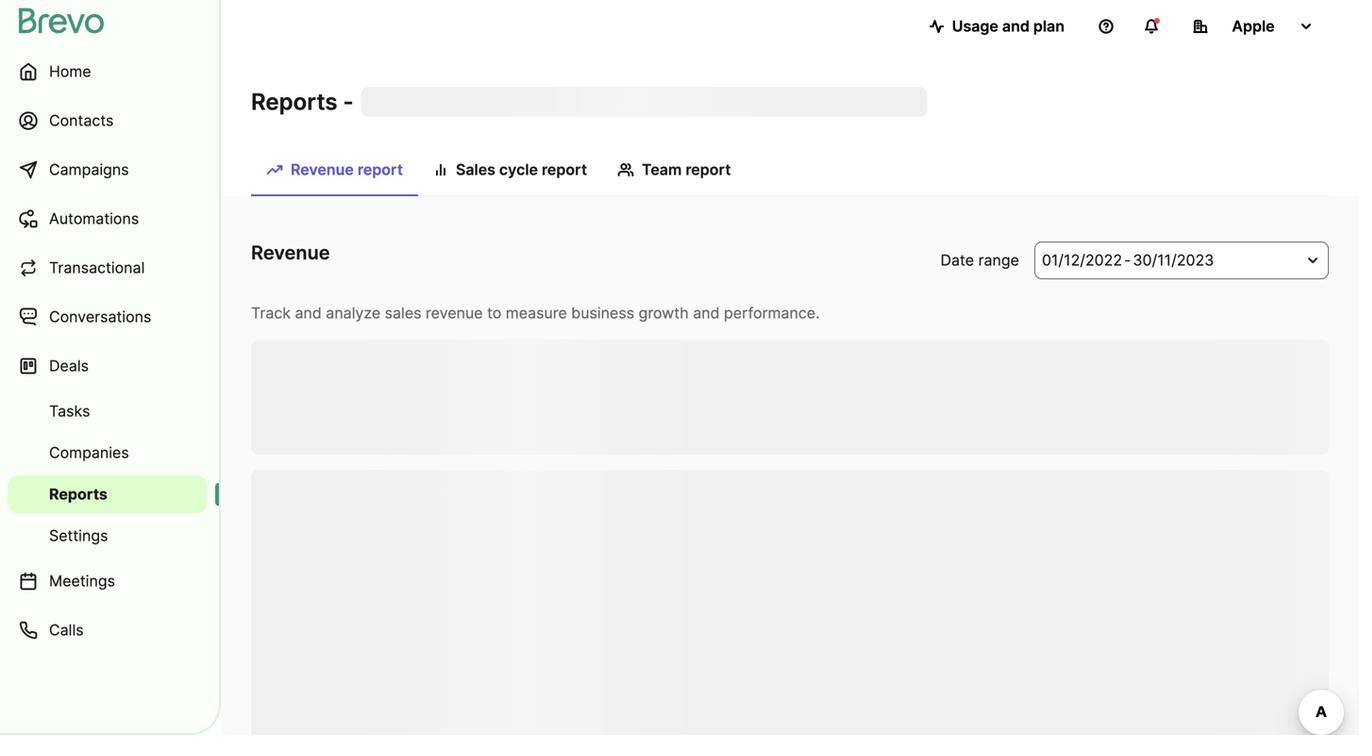 Task type: vqa. For each thing, say whether or not it's contained in the screenshot.
Apple
yes



Task type: locate. For each thing, give the bounding box(es) containing it.
0 vertical spatial -
[[343, 88, 354, 116]]

conversations
[[49, 308, 151, 326]]

1 horizontal spatial reports
[[251, 88, 338, 116]]

meetings link
[[8, 559, 208, 604]]

and left plan
[[1003, 17, 1030, 35]]

- for 01/12/2022
[[1125, 251, 1131, 270]]

revenue for revenue report
[[291, 161, 354, 179]]

apple button
[[1178, 8, 1329, 45]]

deals
[[49, 357, 89, 375]]

reports up settings
[[49, 485, 108, 504]]

reports for reports -
[[251, 88, 338, 116]]

1 horizontal spatial -
[[1125, 251, 1131, 270]]

report
[[358, 161, 403, 179], [542, 161, 587, 179], [686, 161, 731, 179]]

1 report from the left
[[358, 161, 403, 179]]

sales
[[385, 304, 422, 322]]

30/11/2023
[[1133, 251, 1215, 270]]

track
[[251, 304, 291, 322]]

0 horizontal spatial and
[[295, 304, 322, 322]]

tab list
[[251, 151, 1329, 196]]

report for team report
[[686, 161, 731, 179]]

reports inside "link"
[[49, 485, 108, 504]]

-
[[343, 88, 354, 116], [1125, 251, 1131, 270]]

track and analyze sales revenue to measure business growth and performance.
[[251, 304, 820, 322]]

transactional link
[[8, 245, 208, 291]]

revenue down reports -
[[291, 161, 354, 179]]

0 vertical spatial revenue
[[291, 161, 354, 179]]

1 horizontal spatial report
[[542, 161, 587, 179]]

conversations link
[[8, 295, 208, 340]]

report for revenue report
[[358, 161, 403, 179]]

and
[[1003, 17, 1030, 35], [295, 304, 322, 322], [693, 304, 720, 322]]

and inside button
[[1003, 17, 1030, 35]]

plan
[[1034, 17, 1065, 35]]

0 horizontal spatial -
[[343, 88, 354, 116]]

- right '01/12/2022'
[[1125, 251, 1131, 270]]

measure
[[506, 304, 567, 322]]

and right track
[[295, 304, 322, 322]]

- up revenue report
[[343, 88, 354, 116]]

usage and plan button
[[915, 8, 1080, 45]]

usage
[[952, 17, 999, 35]]

reports up revenue report link
[[251, 88, 338, 116]]

01/12/2022 - 30/11/2023
[[1042, 251, 1215, 270]]

sales
[[456, 161, 496, 179]]

usage and plan
[[952, 17, 1065, 35]]

2 report from the left
[[542, 161, 587, 179]]

contacts link
[[8, 98, 208, 144]]

campaigns
[[49, 161, 129, 179]]

3 report from the left
[[686, 161, 731, 179]]

team
[[642, 161, 682, 179]]

settings
[[49, 527, 108, 545]]

apple
[[1233, 17, 1275, 35]]

sales cycle report link
[[418, 151, 602, 195]]

0 vertical spatial reports
[[251, 88, 338, 116]]

1 vertical spatial revenue
[[251, 241, 330, 264]]

- for reports
[[343, 88, 354, 116]]

deals link
[[8, 344, 208, 389]]

0 horizontal spatial report
[[358, 161, 403, 179]]

revenue
[[291, 161, 354, 179], [251, 241, 330, 264]]

date
[[941, 251, 974, 270]]

2 horizontal spatial and
[[1003, 17, 1030, 35]]

2 horizontal spatial report
[[686, 161, 731, 179]]

1 vertical spatial -
[[1125, 251, 1131, 270]]

and for usage
[[1003, 17, 1030, 35]]

revenue up track
[[251, 241, 330, 264]]

companies link
[[8, 434, 208, 472]]

and right growth
[[693, 304, 720, 322]]

reports for reports
[[49, 485, 108, 504]]

1 vertical spatial reports
[[49, 485, 108, 504]]

settings link
[[8, 517, 208, 555]]

calls link
[[8, 608, 208, 653]]

reports
[[251, 88, 338, 116], [49, 485, 108, 504]]

0 horizontal spatial reports
[[49, 485, 108, 504]]



Task type: describe. For each thing, give the bounding box(es) containing it.
revenue for revenue
[[251, 241, 330, 264]]

reports link
[[8, 476, 208, 514]]

meetings
[[49, 572, 115, 591]]

calls
[[49, 621, 84, 640]]

team report
[[642, 161, 731, 179]]

business
[[572, 304, 635, 322]]

range
[[979, 251, 1020, 270]]

sales cycle report
[[456, 161, 587, 179]]

revenue report link
[[251, 151, 418, 196]]

home link
[[8, 49, 208, 94]]

revenue report
[[291, 161, 403, 179]]

date range
[[941, 251, 1020, 270]]

growth
[[639, 304, 689, 322]]

campaigns link
[[8, 147, 208, 193]]

contacts
[[49, 111, 114, 130]]

transactional
[[49, 259, 145, 277]]

1 horizontal spatial and
[[693, 304, 720, 322]]

tasks link
[[8, 393, 208, 431]]

revenue
[[426, 304, 483, 322]]

to
[[487, 304, 502, 322]]

reports -
[[251, 88, 354, 116]]

automations
[[49, 210, 139, 228]]

tab list containing revenue report
[[251, 151, 1329, 196]]

tasks
[[49, 402, 90, 421]]

performance.
[[724, 304, 820, 322]]

analyze
[[326, 304, 381, 322]]

cycle
[[499, 161, 538, 179]]

automations link
[[8, 196, 208, 242]]

and for track
[[295, 304, 322, 322]]

01/12/2022
[[1042, 251, 1123, 270]]

team report link
[[602, 151, 746, 195]]

report inside "link"
[[542, 161, 587, 179]]

companies
[[49, 444, 129, 462]]

home
[[49, 62, 91, 81]]



